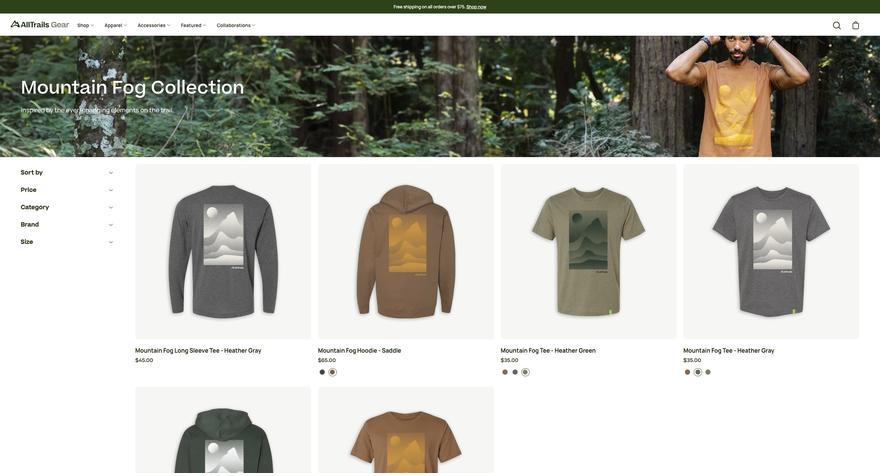 Task type: describe. For each thing, give the bounding box(es) containing it.
green
[[579, 347, 596, 355]]

option group for mountain fog hoodie - saddle
[[318, 368, 494, 376]]

saddle
[[382, 347, 401, 355]]

orders
[[433, 4, 447, 10]]

$45.00 link
[[135, 357, 311, 365]]

mountain fog collection
[[21, 75, 244, 101]]

sort
[[21, 168, 34, 177]]

1 horizontal spatial shop
[[467, 4, 477, 10]]

saddle image
[[502, 370, 508, 375]]

toggle plus image for collaborations
[[252, 23, 256, 27]]

size
[[21, 238, 33, 246]]

free
[[394, 4, 403, 10]]

price
[[21, 186, 37, 194]]

pine image
[[319, 370, 325, 375]]

toggle plus image for accessories
[[166, 23, 171, 27]]

category
[[21, 203, 49, 212]]

gray inside mountain fog tee - heather gray $35.00
[[762, 347, 775, 355]]

sort by
[[21, 168, 43, 177]]

tee for mountain fog tee - heather gray
[[723, 347, 733, 355]]

mountain fog tee - heather green link
[[501, 347, 677, 355]]

heather green image
[[705, 370, 711, 375]]

now
[[478, 4, 486, 10]]

0 horizontal spatial on
[[140, 106, 148, 115]]

fog for mountain fog hoodie - saddle $65.00
[[346, 347, 356, 355]]

0 vertical spatial on
[[422, 4, 427, 10]]

mountain for mountain fog long sleeve tee - heather gray $45.00
[[135, 347, 162, 355]]

$45.00
[[135, 357, 153, 364]]

toggle plus image for shop
[[90, 23, 94, 27]]

saddle image for 1st saddle option from the right
[[685, 370, 690, 375]]

mountain fog long sleeve tee - heather gray link
[[135, 347, 311, 355]]

Heather Green radio
[[704, 368, 712, 376]]

hoodie
[[357, 347, 377, 355]]

tee inside mountain fog long sleeve tee - heather gray $45.00
[[210, 347, 220, 355]]

free shipping on all orders over $75. shop now
[[394, 4, 486, 10]]

mountain fog tee - heather gray link
[[684, 347, 859, 355]]

mountain fog long sleeve tee - heather gray $45.00
[[135, 347, 261, 364]]

all
[[428, 4, 433, 10]]

fog for mountain fog collection
[[112, 75, 146, 101]]

mountain fog hoodie - saddle link
[[318, 347, 494, 355]]

price button
[[21, 181, 114, 199]]

shop now link
[[467, 4, 486, 10]]

brand button
[[21, 216, 114, 233]]

accessories link
[[133, 17, 176, 34]]

fog for mountain fog long sleeve tee - heather gray $45.00
[[163, 347, 173, 355]]

elements
[[111, 106, 139, 115]]

sort by button
[[21, 164, 114, 181]]

heather gray image for mountain fog tee - heather gray
[[695, 370, 701, 375]]

2 the from the left
[[149, 106, 159, 115]]

changing
[[82, 106, 110, 115]]



Task type: vqa. For each thing, say whether or not it's contained in the screenshot.
'AllTrails' inside the Alltrails × Cotopaxi Bataan 3L Fanny Pack link
no



Task type: locate. For each thing, give the bounding box(es) containing it.
2 horizontal spatial heather
[[738, 347, 760, 355]]

sleeve
[[190, 347, 208, 355]]

saddle image
[[330, 370, 335, 375], [685, 370, 690, 375]]

fog up heather green radio
[[529, 347, 539, 355]]

0 horizontal spatial by
[[35, 168, 43, 177]]

$35.00
[[501, 357, 518, 364], [684, 357, 701, 364]]

$35.00 link down mountain fog tee - heather green link at the bottom of the page
[[501, 357, 677, 365]]

option group down 'mountain fog tee - heather gray' link
[[684, 368, 860, 376]]

1 $35.00 from the left
[[501, 357, 518, 364]]

mountain for mountain fog tee - heather gray $35.00
[[684, 347, 710, 355]]

mountain up $65.00
[[318, 347, 345, 355]]

Heather Green radio
[[521, 368, 530, 376]]

option group for mountain fog tee - heather gray
[[684, 368, 860, 376]]

heather gray radio left heather green icon
[[694, 368, 702, 376]]

mountain up $45.00
[[135, 347, 162, 355]]

gray inside mountain fog long sleeve tee - heather gray $45.00
[[248, 347, 261, 355]]

1 horizontal spatial toggle plus image
[[202, 23, 207, 27]]

collaborations link
[[212, 17, 261, 34]]

saddle image for first saddle option
[[330, 370, 335, 375]]

1 toggle plus image from the left
[[123, 23, 127, 27]]

ever-
[[66, 106, 82, 115]]

collection
[[151, 75, 244, 101]]

tee for mountain fog tee - heather green
[[540, 347, 550, 355]]

1 saddle image from the left
[[330, 370, 335, 375]]

toggle plus image
[[123, 23, 127, 27], [202, 23, 207, 27]]

toggle plus image inside featured link
[[202, 23, 207, 27]]

heather green image
[[523, 370, 528, 375]]

mountain inside the mountain fog tee - heather green $35.00
[[501, 347, 528, 355]]

fog
[[112, 75, 146, 101], [163, 347, 173, 355], [346, 347, 356, 355], [529, 347, 539, 355], [712, 347, 722, 355]]

2 horizontal spatial option group
[[684, 368, 860, 376]]

- for mountain fog tee - heather green
[[551, 347, 554, 355]]

2 horizontal spatial tee
[[723, 347, 733, 355]]

featured
[[181, 22, 202, 28]]

accessories
[[138, 22, 166, 28]]

1 tee from the left
[[210, 347, 220, 355]]

2 $35.00 link from the left
[[684, 357, 859, 365]]

mountain
[[21, 75, 108, 101], [135, 347, 162, 355], [318, 347, 345, 355], [501, 347, 528, 355], [684, 347, 710, 355]]

0 horizontal spatial toggle plus image
[[90, 23, 94, 27]]

on right elements
[[140, 106, 148, 115]]

shop right the $75.
[[467, 4, 477, 10]]

1 horizontal spatial saddle image
[[685, 370, 690, 375]]

2 heather from the left
[[555, 347, 578, 355]]

toggle plus image inside shop link
[[90, 23, 94, 27]]

on
[[422, 4, 427, 10], [140, 106, 148, 115]]

2 saddle image from the left
[[685, 370, 690, 375]]

2 $35.00 from the left
[[684, 357, 701, 364]]

0 horizontal spatial heather gray radio
[[511, 368, 519, 376]]

by inside dropdown button
[[35, 168, 43, 177]]

1 toggle plus image from the left
[[90, 23, 94, 27]]

mountain up ever-
[[21, 75, 108, 101]]

2 toggle plus image from the left
[[202, 23, 207, 27]]

toggle plus image
[[90, 23, 94, 27], [166, 23, 171, 27], [252, 23, 256, 27]]

2 heather gray image from the left
[[695, 370, 701, 375]]

1 heather gray radio from the left
[[511, 368, 519, 376]]

heather inside mountain fog tee - heather gray $35.00
[[738, 347, 760, 355]]

1 horizontal spatial saddle radio
[[684, 368, 692, 376]]

fog left hoodie on the bottom of page
[[346, 347, 356, 355]]

1 $35.00 link from the left
[[501, 357, 677, 365]]

fog for mountain fog tee - heather green $35.00
[[529, 347, 539, 355]]

1 horizontal spatial option group
[[501, 368, 677, 376]]

0 horizontal spatial option group
[[318, 368, 494, 376]]

heather
[[224, 347, 247, 355], [555, 347, 578, 355], [738, 347, 760, 355]]

- inside mountain fog hoodie - saddle $65.00
[[378, 347, 381, 355]]

inspired
[[21, 106, 45, 115]]

heather gray image left heather green icon
[[695, 370, 701, 375]]

0 horizontal spatial toggle plus image
[[123, 23, 127, 27]]

0 horizontal spatial saddle radio
[[328, 368, 337, 376]]

saddle radio right 'pine' radio
[[328, 368, 337, 376]]

fog up heather green option
[[712, 347, 722, 355]]

1 horizontal spatial on
[[422, 4, 427, 10]]

by right "inspired"
[[46, 106, 53, 115]]

$35.00 inside mountain fog tee - heather gray $35.00
[[684, 357, 701, 364]]

$35.00 link for gray
[[684, 357, 859, 365]]

heather gray image right saddle radio
[[512, 370, 518, 375]]

2 horizontal spatial toggle plus image
[[252, 23, 256, 27]]

2 toggle plus image from the left
[[166, 23, 171, 27]]

- inside mountain fog long sleeve tee - heather gray $45.00
[[221, 347, 223, 355]]

2 saddle radio from the left
[[684, 368, 692, 376]]

option group for mountain fog tee - heather green
[[501, 368, 677, 376]]

$35.00 link down 'mountain fog tee - heather gray' link
[[684, 357, 859, 365]]

toggle plus image for apparel
[[123, 23, 127, 27]]

long
[[175, 347, 188, 355]]

option group
[[318, 368, 494, 376], [501, 368, 677, 376], [684, 368, 860, 376]]

3 heather from the left
[[738, 347, 760, 355]]

$75.
[[457, 4, 466, 10]]

mountain for mountain fog hoodie - saddle $65.00
[[318, 347, 345, 355]]

1 horizontal spatial toggle plus image
[[166, 23, 171, 27]]

by for sort
[[35, 168, 43, 177]]

fog inside mountain fog tee - heather gray $35.00
[[712, 347, 722, 355]]

-
[[221, 347, 223, 355], [378, 347, 381, 355], [551, 347, 554, 355], [734, 347, 736, 355]]

toggle plus image inside apparel 'link'
[[123, 23, 127, 27]]

2 - from the left
[[378, 347, 381, 355]]

heather for mountain fog tee - heather green
[[555, 347, 578, 355]]

toggle plus image inside "collaborations" link
[[252, 23, 256, 27]]

$35.00 inside the mountain fog tee - heather green $35.00
[[501, 357, 518, 364]]

0 horizontal spatial shop
[[77, 22, 90, 28]]

1 - from the left
[[221, 347, 223, 355]]

0 horizontal spatial heather gray image
[[512, 370, 518, 375]]

mountain up saddle radio
[[501, 347, 528, 355]]

the
[[55, 106, 65, 115], [149, 106, 159, 115]]

$35.00 for mountain fog tee - heather gray
[[684, 357, 701, 364]]

2 option group from the left
[[501, 368, 677, 376]]

1 vertical spatial by
[[35, 168, 43, 177]]

category button
[[21, 199, 114, 216]]

0 vertical spatial by
[[46, 106, 53, 115]]

fog inside the mountain fog tee - heather green $35.00
[[529, 347, 539, 355]]

$35.00 for mountain fog tee - heather green
[[501, 357, 518, 364]]

mountain inside mountain fog tee - heather gray $35.00
[[684, 347, 710, 355]]

tee
[[210, 347, 220, 355], [540, 347, 550, 355], [723, 347, 733, 355]]

tee inside the mountain fog tee - heather green $35.00
[[540, 347, 550, 355]]

by right sort on the left
[[35, 168, 43, 177]]

saddle image left heather green icon
[[685, 370, 690, 375]]

fog inside mountain fog long sleeve tee - heather gray $45.00
[[163, 347, 173, 355]]

1 the from the left
[[55, 106, 65, 115]]

1 option group from the left
[[318, 368, 494, 376]]

option group down mountain fog tee - heather green link at the bottom of the page
[[501, 368, 677, 376]]

$65.00 link
[[318, 357, 494, 365]]

gray
[[248, 347, 261, 355], [762, 347, 775, 355]]

1 horizontal spatial tee
[[540, 347, 550, 355]]

shipping
[[403, 4, 421, 10]]

heather inside mountain fog long sleeve tee - heather gray $45.00
[[224, 347, 247, 355]]

mountain fog hoodie - saddle $65.00
[[318, 347, 401, 364]]

heather gray image
[[512, 370, 518, 375], [695, 370, 701, 375]]

1 vertical spatial shop
[[77, 22, 90, 28]]

heather inside the mountain fog tee - heather green $35.00
[[555, 347, 578, 355]]

heather gray radio for mountain fog tee - heather gray
[[694, 368, 702, 376]]

Saddle radio
[[501, 368, 509, 376]]

shop
[[467, 4, 477, 10], [77, 22, 90, 28]]

Heather Gray radio
[[511, 368, 519, 376], [694, 368, 702, 376]]

Saddle radio
[[328, 368, 337, 376], [684, 368, 692, 376]]

heather gray image for mountain fog tee - heather green
[[512, 370, 518, 375]]

3 - from the left
[[551, 347, 554, 355]]

2 gray from the left
[[762, 347, 775, 355]]

mountain for mountain fog tee - heather green $35.00
[[501, 347, 528, 355]]

toggle plus image left accessories
[[123, 23, 127, 27]]

mountain fog tee - heather gray $35.00
[[684, 347, 775, 364]]

by
[[46, 106, 53, 115], [35, 168, 43, 177]]

heather for mountain fog tee - heather gray
[[738, 347, 760, 355]]

saddle radio left heather green icon
[[684, 368, 692, 376]]

mountain inside mountain fog hoodie - saddle $65.00
[[318, 347, 345, 355]]

option group down $65.00 link
[[318, 368, 494, 376]]

- inside the mountain fog tee - heather green $35.00
[[551, 347, 554, 355]]

0 horizontal spatial gray
[[248, 347, 261, 355]]

1 horizontal spatial heather gray radio
[[694, 368, 702, 376]]

tee inside mountain fog tee - heather gray $35.00
[[723, 347, 733, 355]]

1 horizontal spatial the
[[149, 106, 159, 115]]

1 heather gray image from the left
[[512, 370, 518, 375]]

1 horizontal spatial $35.00
[[684, 357, 701, 364]]

0 horizontal spatial $35.00
[[501, 357, 518, 364]]

shop left apparel
[[77, 22, 90, 28]]

1 horizontal spatial heather
[[555, 347, 578, 355]]

apparel link
[[99, 17, 133, 34]]

size button
[[21, 233, 114, 251]]

3 tee from the left
[[723, 347, 733, 355]]

fog left 'long'
[[163, 347, 173, 355]]

0 horizontal spatial the
[[55, 106, 65, 115]]

trail.
[[161, 106, 174, 115]]

0 horizontal spatial saddle image
[[330, 370, 335, 375]]

apparel
[[105, 22, 123, 28]]

over
[[447, 4, 456, 10]]

collaborations
[[217, 22, 252, 28]]

inspired by the ever-changing elements on the trail.
[[21, 106, 174, 115]]

the left trail.
[[149, 106, 159, 115]]

the left ever-
[[55, 106, 65, 115]]

fog up elements
[[112, 75, 146, 101]]

- for mountain fog hoodie - saddle
[[378, 347, 381, 355]]

1 gray from the left
[[248, 347, 261, 355]]

heather gray radio left heather green image
[[511, 368, 519, 376]]

- for mountain fog tee - heather gray
[[734, 347, 736, 355]]

featured link
[[176, 17, 212, 34]]

$65.00
[[318, 357, 336, 364]]

fog for mountain fog tee - heather gray $35.00
[[712, 347, 722, 355]]

1 heather from the left
[[224, 347, 247, 355]]

brand
[[21, 221, 39, 229]]

4 - from the left
[[734, 347, 736, 355]]

2 tee from the left
[[540, 347, 550, 355]]

shop link
[[72, 17, 99, 34]]

0 horizontal spatial heather
[[224, 347, 247, 355]]

1 horizontal spatial $35.00 link
[[684, 357, 859, 365]]

2 heather gray radio from the left
[[694, 368, 702, 376]]

0 vertical spatial shop
[[467, 4, 477, 10]]

toggle plus image inside accessories link
[[166, 23, 171, 27]]

on left the all
[[422, 4, 427, 10]]

1 horizontal spatial heather gray image
[[695, 370, 701, 375]]

0 horizontal spatial $35.00 link
[[501, 357, 677, 365]]

mountain inside mountain fog long sleeve tee - heather gray $45.00
[[135, 347, 162, 355]]

toggle plus image left collaborations
[[202, 23, 207, 27]]

heather gray radio for mountain fog tee - heather green
[[511, 368, 519, 376]]

3 toggle plus image from the left
[[252, 23, 256, 27]]

1 vertical spatial on
[[140, 106, 148, 115]]

0 horizontal spatial tee
[[210, 347, 220, 355]]

$35.00 link
[[501, 357, 677, 365], [684, 357, 859, 365]]

fog inside mountain fog hoodie - saddle $65.00
[[346, 347, 356, 355]]

Pine radio
[[318, 368, 327, 376]]

mountain up heather green icon
[[684, 347, 710, 355]]

by for inspired
[[46, 106, 53, 115]]

$35.00 link for green
[[501, 357, 677, 365]]

3 option group from the left
[[684, 368, 860, 376]]

toggle plus image for featured
[[202, 23, 207, 27]]

1 horizontal spatial gray
[[762, 347, 775, 355]]

mountain for mountain fog collection
[[21, 75, 108, 101]]

1 saddle radio from the left
[[328, 368, 337, 376]]

saddle image right 'pine' radio
[[330, 370, 335, 375]]

mountain fog tee - heather green $35.00
[[501, 347, 596, 364]]

- inside mountain fog tee - heather gray $35.00
[[734, 347, 736, 355]]

1 horizontal spatial by
[[46, 106, 53, 115]]



